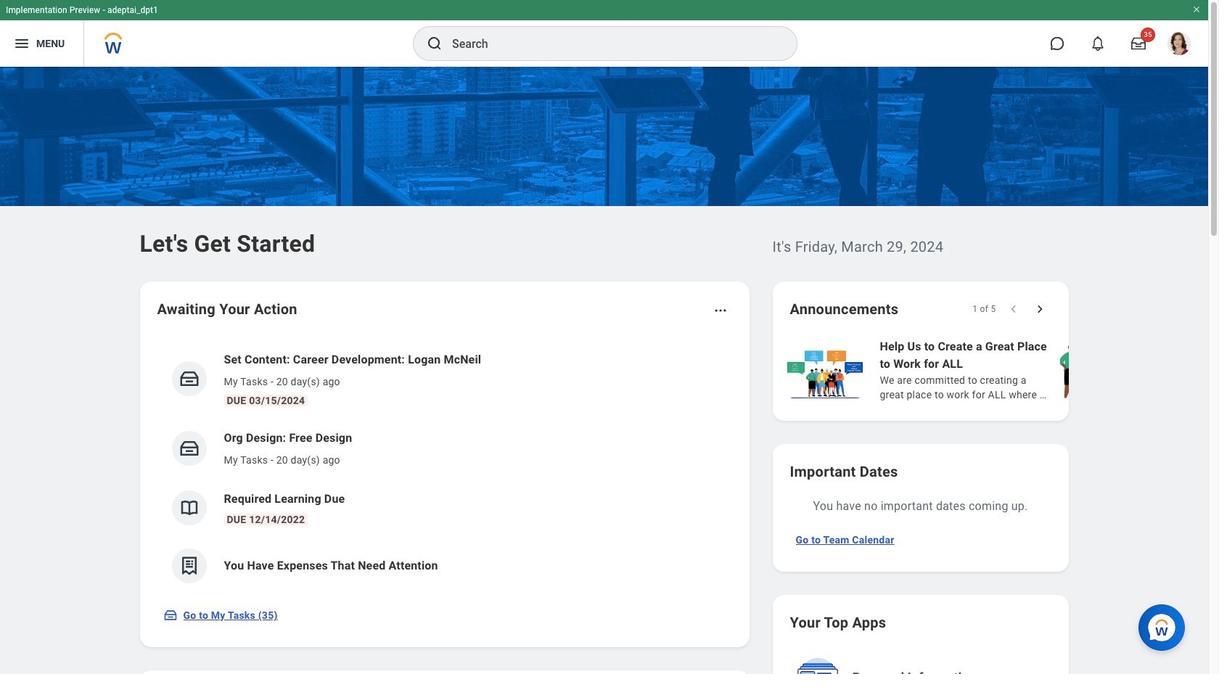 Task type: vqa. For each thing, say whether or not it's contained in the screenshot.
30
no



Task type: describe. For each thing, give the bounding box(es) containing it.
book open image
[[178, 497, 200, 519]]

chevron right small image
[[1033, 302, 1047, 317]]

Search Workday  search field
[[452, 28, 767, 60]]

related actions image
[[713, 303, 728, 318]]

profile logan mcneil image
[[1168, 32, 1191, 58]]

chevron left small image
[[1007, 302, 1021, 317]]

0 horizontal spatial inbox image
[[163, 608, 177, 623]]

search image
[[426, 35, 444, 52]]

inbox large image
[[1132, 36, 1146, 51]]

justify image
[[13, 35, 30, 52]]

1 horizontal spatial inbox image
[[178, 438, 200, 460]]



Task type: locate. For each thing, give the bounding box(es) containing it.
dashboard expenses image
[[178, 555, 200, 577]]

notifications large image
[[1091, 36, 1106, 51]]

inbox image
[[178, 368, 200, 390]]

banner
[[0, 0, 1209, 67]]

0 horizontal spatial list
[[157, 340, 732, 595]]

main content
[[0, 67, 1220, 674]]

list
[[784, 337, 1220, 404], [157, 340, 732, 595]]

1 horizontal spatial list
[[784, 337, 1220, 404]]

close environment banner image
[[1193, 5, 1201, 14]]

inbox image
[[178, 438, 200, 460], [163, 608, 177, 623]]

0 vertical spatial inbox image
[[178, 438, 200, 460]]

1 vertical spatial inbox image
[[163, 608, 177, 623]]

status
[[973, 303, 996, 315]]



